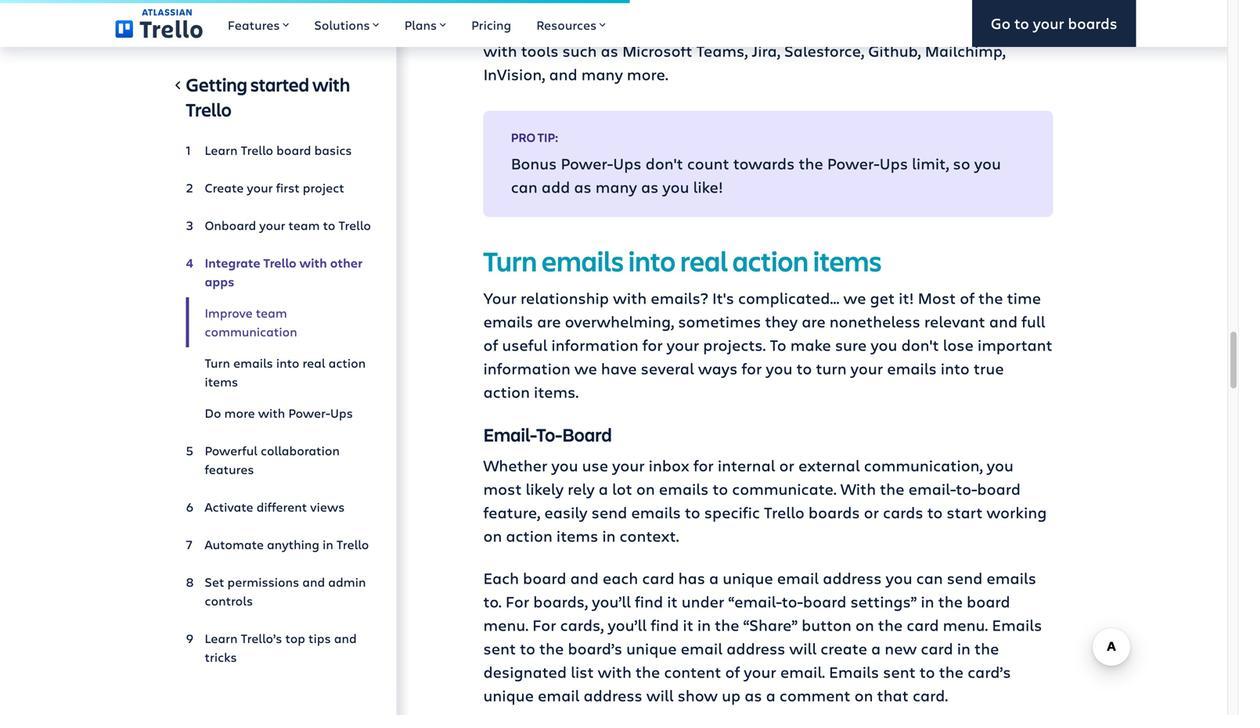 Task type: describe. For each thing, give the bounding box(es) containing it.
settings"
[[851, 591, 917, 612]]

with inside integrate trello with other apps
[[300, 254, 327, 271]]

with
[[841, 478, 876, 499]]

the down settings" at the bottom right of page
[[878, 614, 903, 636]]

board up boards,
[[523, 567, 566, 589]]

basics
[[314, 142, 352, 159]]

projects.
[[703, 334, 766, 355]]

a inside email-to-board whether you use your inbox for internal or external communication, you most likely rely a lot on emails to communicate. with the email-to-board feature, easily send emails to specific trello boards or cards to start working on action items in context.
[[599, 478, 608, 499]]

1 vertical spatial email
[[681, 638, 723, 659]]

trello inside email-to-board whether you use your inbox for internal or external communication, you most likely rely a lot on emails to communicate. with the email-to-board feature, easily send emails to specific trello boards or cards to start working on action items in context.
[[764, 502, 805, 523]]

0 horizontal spatial email
[[538, 685, 580, 706]]

plans
[[404, 16, 437, 33]]

automate
[[205, 536, 264, 553]]

to inside turn emails into real action items your relationship with emails? it's complicated… we get it! most of the time emails are overwhelming, sometimes they are nonetheless relevant and full of useful information for your projects. to make sure you don't lose important information we have several ways for you to turn your emails into true action items.
[[797, 358, 812, 379]]

to down email-
[[927, 502, 943, 523]]

emails down nonetheless
[[887, 358, 937, 379]]

emails down inbox
[[659, 478, 709, 499]]

teams,
[[696, 40, 748, 61]]

and up teams,
[[725, 16, 753, 37]]

0 horizontal spatial sent
[[483, 638, 516, 659]]

on left that
[[855, 685, 873, 706]]

power- up collaboration on the bottom of the page
[[288, 405, 330, 422]]

onboard your team to trello
[[205, 217, 371, 234]]

create
[[821, 638, 867, 659]]

board up button
[[803, 591, 847, 612]]

with right more
[[258, 405, 285, 422]]

communication
[[205, 323, 297, 340]]

improve team communication link
[[186, 297, 371, 348]]

many inside pro tip: bonus power-ups don't count towards the power-ups limit, so you can add as many as you like!
[[596, 176, 637, 197]]

board up card's
[[967, 591, 1010, 612]]

in right anything
[[323, 536, 333, 553]]

up
[[722, 685, 741, 706]]

most
[[483, 478, 522, 499]]

you down nonetheless
[[871, 334, 898, 355]]

power- up such
[[571, 16, 623, 37]]

set
[[205, 574, 224, 591]]

send inside email-to-board whether you use your inbox for internal or external communication, you most likely rely a lot on emails to communicate. with the email-to-board feature, easily send emails to specific trello boards or cards to start working on action items in context.
[[592, 502, 627, 523]]

set permissions and admin controls
[[205, 574, 366, 609]]

trello's
[[241, 630, 282, 647]]

explore
[[483, 16, 539, 37]]

integrate
[[205, 254, 260, 271]]

context.
[[620, 525, 679, 546]]

and inside each board and each card has a unique email address you can send emails to. for boards, you'll find it under "email-to-board settings" in the board menu. for cards, you'll find it in the "share" button on the card menu. emails sent to the board's unique email address will create a new card in the designated list with the content of your email. emails sent to the card's unique email address will show up as a comment on that card.
[[570, 567, 599, 589]]

admin
[[328, 574, 366, 591]]

resources
[[536, 16, 597, 33]]

with inside the getting started with trello
[[312, 72, 350, 97]]

and inside turn emails into real action items your relationship with emails? it's complicated… we get it! most of the time emails are overwhelming, sometimes they are nonetheless relevant and full of useful information for your projects. to make sure you don't lose important information we have several ways for you to turn your emails into true action items.
[[989, 311, 1018, 332]]

in down under
[[697, 614, 711, 636]]

a left the new
[[871, 638, 881, 659]]

emails?
[[651, 287, 708, 308]]

several
[[641, 358, 694, 379]]

likely
[[526, 478, 564, 499]]

the down under
[[715, 614, 739, 636]]

into for turn emails into real action items your relationship with emails? it's complicated… we get it! most of the time emails are overwhelming, sometimes they are nonetheless relevant and full of useful information for your projects. to make sure you don't lose important information we have several ways for you to turn your emails into true action items.
[[629, 242, 676, 279]]

1 horizontal spatial it
[[683, 614, 694, 636]]

your inside email-to-board whether you use your inbox for internal or external communication, you most likely rely a lot on emails to communicate. with the email-to-board feature, easily send emails to specific trello boards or cards to start working on action items in context.
[[612, 455, 645, 476]]

send inside each board and each card has a unique email address you can send emails to. for boards, you'll find it under "email-to-board settings" in the board menu. for cards, you'll find it in the "share" button on the card menu. emails sent to the board's unique email address will create a new card in the designated list with the content of your email. emails sent to the card's unique email address will show up as a comment on that card.
[[947, 567, 983, 589]]

the left content
[[636, 661, 660, 683]]

0 vertical spatial boards
[[1068, 13, 1118, 33]]

you up rely
[[552, 455, 578, 476]]

started
[[250, 72, 309, 97]]

comment
[[780, 685, 851, 706]]

powerful collaboration features link
[[186, 435, 371, 485]]

project
[[303, 179, 344, 196]]

pro tip: bonus power-ups don't count towards the power-ups limit, so you can add as many as you like!
[[511, 129, 1001, 197]]

working
[[987, 502, 1047, 523]]

overwhelming,
[[565, 311, 674, 332]]

do more with power-ups link
[[186, 398, 371, 429]]

new
[[885, 638, 917, 659]]

communication,
[[864, 455, 983, 476]]

like!
[[693, 176, 723, 197]]

on down feature,
[[483, 525, 502, 546]]

directory
[[656, 16, 721, 37]]

and down such
[[549, 63, 578, 84]]

the up designated
[[539, 638, 564, 659]]

sometimes
[[678, 311, 761, 332]]

as left like!
[[641, 176, 659, 197]]

views
[[310, 499, 345, 516]]

0 vertical spatial emails
[[992, 614, 1042, 636]]

to
[[770, 334, 787, 355]]

github,
[[868, 40, 921, 61]]

items.
[[534, 381, 579, 402]]

can inside each board and each card has a unique email address you can send emails to. for boards, you'll find it under "email-to-board settings" in the board menu. for cards, you'll find it in the "share" button on the card menu. emails sent to the board's unique email address will create a new card in the designated list with the content of your email. emails sent to the card's unique email address will show up as a comment on that card.
[[916, 567, 943, 589]]

it!
[[899, 287, 914, 308]]

sharing
[[797, 16, 853, 37]]

the up 'card.'
[[939, 661, 964, 683]]

to.
[[483, 591, 502, 612]]

to up specific
[[713, 478, 728, 499]]

creating
[[889, 16, 950, 37]]

0 vertical spatial for
[[643, 334, 663, 355]]

"share"
[[743, 614, 798, 636]]

your up several
[[667, 334, 699, 355]]

to up 'card.'
[[920, 661, 935, 683]]

anything
[[267, 536, 319, 553]]

in right settings" at the bottom right of page
[[921, 591, 934, 612]]

trello inside the getting started with trello
[[186, 97, 232, 122]]

real for turn emails into real action items
[[303, 355, 325, 371]]

items for turn emails into real action items
[[205, 373, 238, 390]]

you down to
[[766, 358, 793, 379]]

as inside each board and each card has a unique email address you can send emails to. for boards, you'll find it under "email-to-board settings" in the board menu. for cards, you'll find it in the "share" button on the card menu. emails sent to the board's unique email address will create a new card in the designated list with the content of your email. emails sent to the card's unique email address will show up as a comment on that card.
[[745, 685, 762, 706]]

action inside email-to-board whether you use your inbox for internal or external communication, you most likely rely a lot on emails to communicate. with the email-to-board feature, easily send emails to specific trello boards or cards to start working on action items in context.
[[506, 525, 553, 546]]

getting started with trello link
[[186, 72, 371, 128]]

powerful collaboration features
[[205, 442, 340, 478]]

activate different views link
[[186, 492, 371, 523]]

for inside email-to-board whether you use your inbox for internal or external communication, you most likely rely a lot on emails to communicate. with the email-to-board feature, easily send emails to specific trello boards or cards to start working on action items in context.
[[693, 455, 714, 476]]

card's
[[968, 661, 1011, 683]]

0 vertical spatial of
[[960, 287, 975, 308]]

1 vertical spatial for
[[742, 358, 762, 379]]

board
[[562, 422, 612, 447]]

microsoft
[[622, 40, 692, 61]]

automate anything in trello
[[205, 536, 369, 553]]

other
[[330, 254, 362, 271]]

board's
[[568, 638, 622, 659]]

our
[[543, 16, 567, 37]]

tip:
[[538, 129, 558, 146]]

1 menu. from the left
[[483, 614, 529, 636]]

to up designated
[[520, 638, 535, 659]]

they
[[765, 311, 798, 332]]

designated
[[483, 661, 567, 683]]

lose
[[943, 334, 974, 355]]

to- inside email-to-board whether you use your inbox for internal or external communication, you most likely rely a lot on emails to communicate. with the email-to-board feature, easily send emails to specific trello boards or cards to start working on action items in context.
[[956, 478, 977, 499]]

email-
[[909, 478, 956, 499]]

improve
[[205, 305, 253, 321]]

items inside email-to-board whether you use your inbox for internal or external communication, you most likely rely a lot on emails to communicate. with the email-to-board feature, easily send emails to specific trello boards or cards to start working on action items in context.
[[557, 525, 598, 546]]

you inside each board and each card has a unique email address you can send emails to. for boards, you'll find it under "email-to-board settings" in the board menu. for cards, you'll find it in the "share" button on the card menu. emails sent to the board's unique email address will create a new card in the designated list with the content of your email. emails sent to the card's unique email address will show up as a comment on that card.
[[886, 567, 913, 589]]

0 vertical spatial find
[[635, 591, 663, 612]]

1 horizontal spatial address
[[727, 638, 786, 659]]

to left specific
[[685, 502, 700, 523]]

cards
[[883, 502, 923, 523]]

1 vertical spatial card
[[907, 614, 939, 636]]

pricing
[[471, 16, 511, 33]]

your right 'go'
[[1033, 13, 1064, 33]]

collaboration
[[261, 442, 340, 459]]

boards inside email-to-board whether you use your inbox for internal or external communication, you most likely rely a lot on emails to communicate. with the email-to-board feature, easily send emails to specific trello boards or cards to start working on action items in context.
[[809, 502, 860, 523]]

controls
[[205, 593, 253, 609]]

in up card's
[[957, 638, 971, 659]]

the inside pro tip: bonus power-ups don't count towards the power-ups limit, so you can add as many as you like!
[[799, 153, 823, 174]]

2 vertical spatial information
[[483, 358, 571, 379]]

1 are from the left
[[537, 311, 561, 332]]

1 vertical spatial information
[[551, 334, 639, 355]]

show
[[678, 685, 718, 706]]

atlassian trello image
[[115, 9, 203, 38]]

different
[[257, 499, 307, 516]]

to- inside each board and each card has a unique email address you can send emails to. for boards, you'll find it under "email-to-board settings" in the board menu. for cards, you'll find it in the "share" button on the card menu. emails sent to the board's unique email address will create a new card in the designated list with the content of your email. emails sent to the card's unique email address will show up as a comment on that card.
[[782, 591, 803, 612]]

0 horizontal spatial will
[[646, 685, 674, 706]]

most
[[918, 287, 956, 308]]

the inside turn emails into real action items your relationship with emails? it's complicated… we get it! most of the time emails are overwhelming, sometimes they are nonetheless relevant and full of useful information for your projects. to make sure you don't lose important information we have several ways for you to turn your emails into true action items.
[[979, 287, 1003, 308]]

power- left limit,
[[827, 153, 880, 174]]

nonetheless
[[830, 311, 921, 332]]

each
[[483, 567, 519, 589]]

1 vertical spatial for
[[533, 614, 556, 636]]

tools
[[521, 40, 559, 61]]

2 horizontal spatial unique
[[723, 567, 773, 589]]

emails inside turn emails into real action items
[[233, 355, 273, 371]]

plans button
[[392, 0, 459, 47]]

activate different views
[[205, 499, 345, 516]]

learn for learn trello's top tips and tricks
[[205, 630, 238, 647]]

0 vertical spatial card
[[642, 567, 675, 589]]

start inside and start sharing and creating information with tools such as microsoft teams, jira, salesforce, github, mailchimp, invision, and many more.
[[757, 16, 793, 37]]



Task type: locate. For each thing, give the bounding box(es) containing it.
0 vertical spatial we
[[844, 287, 866, 308]]

0 vertical spatial to-
[[956, 478, 977, 499]]

tricks
[[205, 649, 237, 666]]

information up mailchimp,
[[954, 16, 1041, 37]]

turn inside turn emails into real action items your relationship with emails? it's complicated… we get it! most of the time emails are overwhelming, sometimes they are nonetheless relevant and full of useful information for your projects. to make sure you don't lose important information we have several ways for you to turn your emails into true action items.
[[483, 242, 537, 279]]

explore our power-ups directory
[[483, 16, 721, 37]]

solutions button
[[302, 0, 392, 47]]

list
[[571, 661, 594, 683]]

0 horizontal spatial can
[[511, 176, 538, 197]]

ways
[[698, 358, 738, 379]]

and up github,
[[857, 16, 885, 37]]

turn for turn emails into real action items your relationship with emails? it's complicated… we get it! most of the time emails are overwhelming, sometimes they are nonetheless relevant and full of useful information for your projects. to make sure you don't lose important information we have several ways for you to turn your emails into true action items.
[[483, 242, 537, 279]]

0 horizontal spatial to-
[[782, 591, 803, 612]]

time
[[1007, 287, 1041, 308]]

1 horizontal spatial menu.
[[943, 614, 988, 636]]

menu.
[[483, 614, 529, 636], [943, 614, 988, 636]]

it down under
[[683, 614, 694, 636]]

with left other
[[300, 254, 327, 271]]

you right so
[[975, 153, 1001, 174]]

that
[[877, 685, 909, 706]]

2 menu. from the left
[[943, 614, 988, 636]]

emails down your
[[483, 311, 533, 332]]

pricing link
[[459, 0, 524, 47]]

top
[[285, 630, 305, 647]]

1 horizontal spatial are
[[802, 311, 826, 332]]

items inside turn emails into real action items
[[205, 373, 238, 390]]

and start sharing and creating information with tools such as microsoft teams, jira, salesforce, github, mailchimp, invision, and many more.
[[483, 16, 1041, 84]]

don't inside pro tip: bonus power-ups don't count towards the power-ups limit, so you can add as many as you like!
[[646, 153, 683, 174]]

2 are from the left
[[802, 311, 826, 332]]

on down settings" at the bottom right of page
[[856, 614, 874, 636]]

items inside turn emails into real action items your relationship with emails? it's complicated… we get it! most of the time emails are overwhelming, sometimes they are nonetheless relevant and full of useful information for your projects. to make sure you don't lose important information we have several ways for you to turn your emails into true action items.
[[813, 242, 882, 279]]

the right settings" at the bottom right of page
[[938, 591, 963, 612]]

of inside each board and each card has a unique email address you can send emails to. for boards, you'll find it under "email-to-board settings" in the board menu. for cards, you'll find it in the "share" button on the card menu. emails sent to the board's unique email address will create a new card in the designated list with the content of your email. emails sent to the card's unique email address will show up as a comment on that card.
[[725, 661, 740, 683]]

into for turn emails into real action items
[[276, 355, 299, 371]]

can inside pro tip: bonus power-ups don't count towards the power-ups limit, so you can add as many as you like!
[[511, 176, 538, 197]]

1 horizontal spatial we
[[844, 287, 866, 308]]

tips
[[308, 630, 331, 647]]

improve team communication
[[205, 305, 297, 340]]

to inside go to your boards link
[[1015, 13, 1029, 33]]

find down has
[[651, 614, 679, 636]]

items down easily
[[557, 525, 598, 546]]

emails up context.
[[631, 502, 681, 523]]

don't
[[646, 153, 683, 174], [901, 334, 939, 355]]

for down boards,
[[533, 614, 556, 636]]

your down sure
[[851, 358, 883, 379]]

"email-
[[728, 591, 782, 612]]

power- up add
[[561, 153, 613, 174]]

1 vertical spatial sent
[[883, 661, 916, 683]]

information inside and start sharing and creating information with tools such as microsoft teams, jira, salesforce, github, mailchimp, invision, and many more.
[[954, 16, 1041, 37]]

emails inside each board and each card has a unique email address you can send emails to. for boards, you'll find it under "email-to-board settings" in the board menu. for cards, you'll find it in the "share" button on the card menu. emails sent to the board's unique email address will create a new card in the designated list with the content of your email. emails sent to the card's unique email address will show up as a comment on that card.
[[987, 567, 1036, 589]]

card right the new
[[921, 638, 953, 659]]

email
[[777, 567, 819, 589], [681, 638, 723, 659], [538, 685, 580, 706]]

start down email-
[[947, 502, 983, 523]]

into up emails?
[[629, 242, 676, 279]]

towards
[[733, 153, 795, 174]]

count
[[687, 153, 729, 174]]

0 vertical spatial learn
[[205, 142, 238, 159]]

1 vertical spatial find
[[651, 614, 679, 636]]

of up relevant
[[960, 287, 975, 308]]

a left lot
[[599, 478, 608, 499]]

1 vertical spatial many
[[596, 176, 637, 197]]

it's
[[712, 287, 734, 308]]

to inside onboard your team to trello 'link'
[[323, 217, 335, 234]]

into inside turn emails into real action items
[[276, 355, 299, 371]]

1 horizontal spatial start
[[947, 502, 983, 523]]

1 horizontal spatial will
[[789, 638, 817, 659]]

for down projects.
[[742, 358, 762, 379]]

1 vertical spatial don't
[[901, 334, 939, 355]]

with inside turn emails into real action items your relationship with emails? it's complicated… we get it! most of the time emails are overwhelming, sometimes they are nonetheless relevant and full of useful information for your projects. to make sure you don't lose important information we have several ways for you to turn your emails into true action items.
[[613, 287, 647, 308]]

real for turn emails into real action items your relationship with emails? it's complicated… we get it! most of the time emails are overwhelming, sometimes they are nonetheless relevant and full of useful information for your projects. to make sure you don't lose important information we have several ways for you to turn your emails into true action items.
[[680, 242, 728, 279]]

0 vertical spatial can
[[511, 176, 538, 197]]

to-
[[956, 478, 977, 499], [782, 591, 803, 612]]

0 horizontal spatial of
[[483, 334, 498, 355]]

team up communication
[[256, 305, 287, 321]]

with inside each board and each card has a unique email address you can send emails to. for boards, you'll find it under "email-to-board settings" in the board menu. for cards, you'll find it in the "share" button on the card menu. emails sent to the board's unique email address will create a new card in the designated list with the content of your email. emails sent to the card's unique email address will show up as a comment on that card.
[[598, 661, 632, 683]]

solutions
[[314, 16, 370, 33]]

items up get
[[813, 242, 882, 279]]

your left first
[[247, 179, 273, 196]]

salesforce,
[[784, 40, 864, 61]]

1 vertical spatial of
[[483, 334, 498, 355]]

1 horizontal spatial to-
[[956, 478, 977, 499]]

you'll down the each
[[592, 591, 631, 612]]

1 horizontal spatial send
[[947, 567, 983, 589]]

relevant
[[924, 311, 985, 332]]

and right 'tips'
[[334, 630, 357, 647]]

emails down communication
[[233, 355, 273, 371]]

items
[[813, 242, 882, 279], [205, 373, 238, 390], [557, 525, 598, 546]]

for
[[643, 334, 663, 355], [742, 358, 762, 379], [693, 455, 714, 476]]

ups
[[623, 16, 652, 37], [613, 153, 642, 174], [880, 153, 908, 174], [330, 405, 353, 422]]

pro
[[511, 129, 536, 146]]

0 horizontal spatial we
[[575, 358, 597, 379]]

lot
[[612, 478, 632, 499]]

with down the board's
[[598, 661, 632, 683]]

automate anything in trello link
[[186, 529, 371, 561]]

email-
[[483, 422, 536, 447]]

1 vertical spatial boards
[[809, 502, 860, 523]]

real inside turn emails into real action items your relationship with emails? it's complicated… we get it! most of the time emails are overwhelming, sometimes they are nonetheless relevant and full of useful information for your projects. to make sure you don't lose important information we have several ways for you to turn your emails into true action items.
[[680, 242, 728, 279]]

emails up relationship
[[542, 242, 624, 279]]

features button
[[215, 0, 302, 47]]

can down bonus
[[511, 176, 538, 197]]

your
[[483, 287, 517, 308]]

as inside and start sharing and creating information with tools such as microsoft teams, jira, salesforce, github, mailchimp, invision, and many more.
[[601, 40, 618, 61]]

find down the each
[[635, 591, 663, 612]]

items for turn emails into real action items your relationship with emails? it's complicated… we get it! most of the time emails are overwhelming, sometimes they are nonetheless relevant and full of useful information for your projects. to make sure you don't lose important information we have several ways for you to turn your emails into true action items.
[[813, 242, 882, 279]]

0 vertical spatial or
[[779, 455, 795, 476]]

2 horizontal spatial into
[[941, 358, 970, 379]]

whether
[[483, 455, 548, 476]]

1 vertical spatial you'll
[[608, 614, 647, 636]]

in
[[602, 525, 616, 546], [323, 536, 333, 553], [921, 591, 934, 612], [697, 614, 711, 636], [957, 638, 971, 659]]

your up lot
[[612, 455, 645, 476]]

1 vertical spatial address
[[727, 638, 786, 659]]

address up settings" at the bottom right of page
[[823, 567, 882, 589]]

with down explore
[[483, 40, 517, 61]]

2 horizontal spatial address
[[823, 567, 882, 589]]

turn
[[816, 358, 847, 379]]

with right started at top
[[312, 72, 350, 97]]

more.
[[627, 63, 668, 84]]

as right add
[[574, 176, 592, 197]]

0 horizontal spatial into
[[276, 355, 299, 371]]

1 vertical spatial send
[[947, 567, 983, 589]]

team down first
[[289, 217, 320, 234]]

on right lot
[[636, 478, 655, 499]]

a
[[599, 478, 608, 499], [709, 567, 719, 589], [871, 638, 881, 659], [766, 685, 776, 706]]

1 horizontal spatial team
[[289, 217, 320, 234]]

turn down communication
[[205, 355, 230, 371]]

0 horizontal spatial for
[[643, 334, 663, 355]]

address down list
[[584, 685, 643, 706]]

0 vertical spatial will
[[789, 638, 817, 659]]

external
[[798, 455, 860, 476]]

turn
[[483, 242, 537, 279], [205, 355, 230, 371]]

for right to.
[[506, 591, 529, 612]]

learn
[[205, 142, 238, 159], [205, 630, 238, 647]]

learn up 'tricks'
[[205, 630, 238, 647]]

trello down onboard your team to trello 'link'
[[263, 254, 297, 271]]

many inside and start sharing and creating information with tools such as microsoft teams, jira, salesforce, github, mailchimp, invision, and many more.
[[581, 63, 623, 84]]

emails down create
[[829, 661, 879, 683]]

0 horizontal spatial for
[[506, 591, 529, 612]]

0 horizontal spatial boards
[[809, 502, 860, 523]]

and left admin
[[302, 574, 325, 591]]

the
[[799, 153, 823, 174], [979, 287, 1003, 308], [880, 478, 905, 499], [938, 591, 963, 612], [715, 614, 739, 636], [878, 614, 903, 636], [539, 638, 564, 659], [975, 638, 999, 659], [636, 661, 660, 683], [939, 661, 964, 683]]

unique
[[723, 567, 773, 589], [626, 638, 677, 659], [483, 685, 534, 706]]

0 horizontal spatial are
[[537, 311, 561, 332]]

into down 'lose'
[[941, 358, 970, 379]]

internal
[[718, 455, 775, 476]]

trello down getting
[[186, 97, 232, 122]]

0 vertical spatial turn
[[483, 242, 537, 279]]

real inside turn emails into real action items
[[303, 355, 325, 371]]

0 horizontal spatial real
[[303, 355, 325, 371]]

1 vertical spatial learn
[[205, 630, 238, 647]]

0 horizontal spatial don't
[[646, 153, 683, 174]]

board inside learn trello board basics link
[[276, 142, 311, 159]]

board up working
[[977, 478, 1021, 499]]

team inside improve team communication
[[256, 305, 287, 321]]

power-
[[571, 16, 623, 37], [561, 153, 613, 174], [827, 153, 880, 174], [288, 405, 330, 422]]

address down "share"
[[727, 638, 786, 659]]

menu. down to.
[[483, 614, 529, 636]]

content
[[664, 661, 721, 683]]

a right has
[[709, 567, 719, 589]]

trello up admin
[[337, 536, 369, 553]]

learn inside learn trello's top tips and tricks
[[205, 630, 238, 647]]

0 vertical spatial you'll
[[592, 591, 631, 612]]

card up the new
[[907, 614, 939, 636]]

to-
[[536, 422, 562, 447]]

as right up
[[745, 685, 762, 706]]

board inside email-to-board whether you use your inbox for internal or external communication, you most likely rely a lot on emails to communicate. with the email-to-board feature, easily send emails to specific trello boards or cards to start working on action items in context.
[[977, 478, 1021, 499]]

0 vertical spatial real
[[680, 242, 728, 279]]

1 horizontal spatial turn
[[483, 242, 537, 279]]

sent down the new
[[883, 661, 916, 683]]

with inside and start sharing and creating information with tools such as microsoft teams, jira, salesforce, github, mailchimp, invision, and many more.
[[483, 40, 517, 61]]

0 vertical spatial email
[[777, 567, 819, 589]]

1 vertical spatial team
[[256, 305, 287, 321]]

don't inside turn emails into real action items your relationship with emails? it's complicated… we get it! most of the time emails are overwhelming, sometimes they are nonetheless relevant and full of useful information for your projects. to make sure you don't lose important information we have several ways for you to turn your emails into true action items.
[[901, 334, 939, 355]]

use
[[582, 455, 608, 476]]

or down with
[[864, 502, 879, 523]]

feature,
[[483, 502, 540, 523]]

and inside set permissions and admin controls
[[302, 574, 325, 591]]

sent
[[483, 638, 516, 659], [883, 661, 916, 683]]

limit,
[[912, 153, 949, 174]]

page progress progress bar
[[0, 0, 632, 3]]

2 vertical spatial address
[[584, 685, 643, 706]]

2 horizontal spatial items
[[813, 242, 882, 279]]

1 horizontal spatial for
[[533, 614, 556, 636]]

1 vertical spatial items
[[205, 373, 238, 390]]

0 vertical spatial information
[[954, 16, 1041, 37]]

the up card's
[[975, 638, 999, 659]]

in left context.
[[602, 525, 616, 546]]

0 vertical spatial unique
[[723, 567, 773, 589]]

1 vertical spatial to-
[[782, 591, 803, 612]]

2 horizontal spatial email
[[777, 567, 819, 589]]

2 learn from the top
[[205, 630, 238, 647]]

unique up content
[[626, 638, 677, 659]]

1 horizontal spatial can
[[916, 567, 943, 589]]

to- up "share"
[[782, 591, 803, 612]]

0 vertical spatial address
[[823, 567, 882, 589]]

0 vertical spatial sent
[[483, 638, 516, 659]]

0 horizontal spatial turn
[[205, 355, 230, 371]]

0 vertical spatial items
[[813, 242, 882, 279]]

learn trello board basics link
[[186, 135, 371, 166]]

1 vertical spatial will
[[646, 685, 674, 706]]

2 vertical spatial unique
[[483, 685, 534, 706]]

complicated…
[[738, 287, 840, 308]]

you up settings" at the bottom right of page
[[886, 567, 913, 589]]

0 vertical spatial don't
[[646, 153, 683, 174]]

0 vertical spatial many
[[581, 63, 623, 84]]

get
[[870, 287, 895, 308]]

power-ups directory link
[[571, 16, 721, 37]]

0 vertical spatial for
[[506, 591, 529, 612]]

add
[[542, 176, 570, 197]]

the inside email-to-board whether you use your inbox for internal or external communication, you most likely rely a lot on emails to communicate. with the email-to-board feature, easily send emails to specific trello boards or cards to start working on action items in context.
[[880, 478, 905, 499]]

specific
[[704, 502, 760, 523]]

1 vertical spatial emails
[[829, 661, 879, 683]]

items up do
[[205, 373, 238, 390]]

1 horizontal spatial for
[[693, 455, 714, 476]]

more
[[224, 405, 255, 422]]

team inside 'link'
[[289, 217, 320, 234]]

and inside learn trello's top tips and tricks
[[334, 630, 357, 647]]

2 vertical spatial email
[[538, 685, 580, 706]]

can
[[511, 176, 538, 197], [916, 567, 943, 589]]

1 horizontal spatial real
[[680, 242, 728, 279]]

start inside email-to-board whether you use your inbox for internal or external communication, you most likely rely a lot on emails to communicate. with the email-to-board feature, easily send emails to specific trello boards or cards to start working on action items in context.
[[947, 502, 983, 523]]

the left the time
[[979, 287, 1003, 308]]

1 vertical spatial it
[[683, 614, 694, 636]]

1 horizontal spatial emails
[[992, 614, 1042, 636]]

emails up card's
[[992, 614, 1042, 636]]

create
[[205, 179, 244, 196]]

1 learn from the top
[[205, 142, 238, 159]]

and up the important
[[989, 311, 1018, 332]]

trello inside 'link'
[[339, 217, 371, 234]]

first
[[276, 179, 300, 196]]

do
[[205, 405, 221, 422]]

1 vertical spatial can
[[916, 567, 943, 589]]

1 horizontal spatial unique
[[626, 638, 677, 659]]

cards,
[[560, 614, 604, 636]]

in inside email-to-board whether you use your inbox for internal or external communication, you most likely rely a lot on emails to communicate. with the email-to-board feature, easily send emails to specific trello boards or cards to start working on action items in context.
[[602, 525, 616, 546]]

you up working
[[987, 455, 1014, 476]]

1 horizontal spatial sent
[[883, 661, 916, 683]]

card left has
[[642, 567, 675, 589]]

under
[[682, 591, 724, 612]]

1 horizontal spatial items
[[557, 525, 598, 546]]

trello inside integrate trello with other apps
[[263, 254, 297, 271]]

1 horizontal spatial don't
[[901, 334, 939, 355]]

has
[[679, 567, 705, 589]]

as down explore our power-ups directory
[[601, 40, 618, 61]]

2 vertical spatial card
[[921, 638, 953, 659]]

a right up
[[766, 685, 776, 706]]

into down improve team communication link
[[276, 355, 299, 371]]

turn for turn emails into real action items
[[205, 355, 230, 371]]

2 horizontal spatial of
[[960, 287, 975, 308]]

trello up create your first project
[[241, 142, 273, 159]]

you left like!
[[663, 176, 689, 197]]

email-to-board whether you use your inbox for internal or external communication, you most likely rely a lot on emails to communicate. with the email-to-board feature, easily send emails to specific trello boards or cards to start working on action items in context.
[[483, 422, 1047, 546]]

0 horizontal spatial team
[[256, 305, 287, 321]]

1 horizontal spatial into
[[629, 242, 676, 279]]

1 vertical spatial or
[[864, 502, 879, 523]]

learn for learn trello board basics
[[205, 142, 238, 159]]

your inside 'link'
[[259, 217, 285, 234]]

your inside each board and each card has a unique email address you can send emails to. for boards, you'll find it under "email-to-board settings" in the board menu. for cards, you'll find it in the "share" button on the card menu. emails sent to the board's unique email address will create a new card in the designated list with the content of your email. emails sent to the card's unique email address will show up as a comment on that card.
[[744, 661, 776, 683]]

have
[[601, 358, 637, 379]]

will left show
[[646, 685, 674, 706]]

unique up ""email-"
[[723, 567, 773, 589]]

2 horizontal spatial for
[[742, 358, 762, 379]]

apps
[[205, 273, 234, 290]]

0 horizontal spatial send
[[592, 502, 627, 523]]

integrate trello with other apps link
[[186, 247, 371, 297]]

email up ""email-"
[[777, 567, 819, 589]]

the up "cards"
[[880, 478, 905, 499]]

1 vertical spatial unique
[[626, 638, 677, 659]]

1 vertical spatial turn
[[205, 355, 230, 371]]

onboard your team to trello link
[[186, 210, 371, 241]]

information up have
[[551, 334, 639, 355]]

are down relationship
[[537, 311, 561, 332]]

information
[[954, 16, 1041, 37], [551, 334, 639, 355], [483, 358, 571, 379]]

powerful
[[205, 442, 258, 459]]

2 vertical spatial for
[[693, 455, 714, 476]]

each
[[603, 567, 638, 589]]

action inside turn emails into real action items
[[329, 355, 366, 371]]

set permissions and admin controls link
[[186, 567, 371, 617]]

we left get
[[844, 287, 866, 308]]

0 horizontal spatial it
[[667, 591, 678, 612]]

sent up designated
[[483, 638, 516, 659]]

0 vertical spatial send
[[592, 502, 627, 523]]

0 horizontal spatial menu.
[[483, 614, 529, 636]]

1 vertical spatial we
[[575, 358, 597, 379]]

for right inbox
[[693, 455, 714, 476]]

0 horizontal spatial address
[[584, 685, 643, 706]]

turn inside turn emails into real action items
[[205, 355, 230, 371]]

0 horizontal spatial unique
[[483, 685, 534, 706]]



Task type: vqa. For each thing, say whether or not it's contained in the screenshot.
the right Custom Fields button
no



